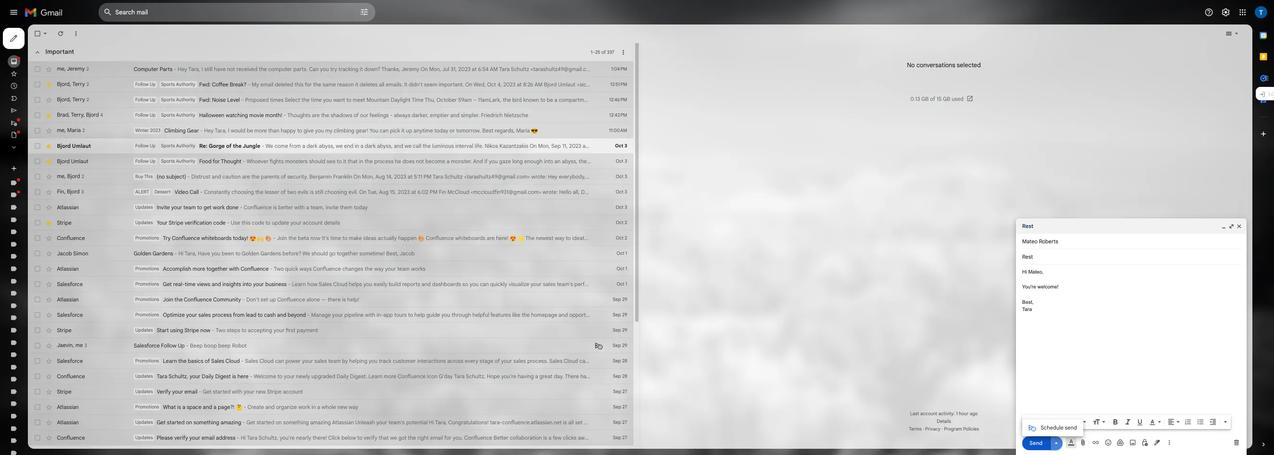 Task type: describe. For each thing, give the bounding box(es) containing it.
blissful for blissful tranquil
[[31, 440, 52, 448]]

1 horizontal spatial sales
[[679, 352, 695, 360]]

all,
[[716, 236, 725, 245]]

0 horizontal spatial from
[[291, 390, 306, 398]]

lesser
[[331, 236, 349, 245]]

the left beta
[[361, 294, 371, 302]]

18 row from the top
[[35, 404, 792, 423]]

0 vertical spatial are
[[390, 140, 400, 148]]

me , jeremy
[[71, 82, 106, 90]]

1 vertical spatial tara,
[[269, 159, 283, 168]]

stripe down "review"
[[71, 275, 89, 283]]

2023 right 11,
[[711, 178, 727, 187]]

<mccloudfin931@gmail.com>
[[588, 236, 677, 245]]

0 horizontal spatial or
[[562, 159, 569, 168]]

wrote: up the h on the top of the page
[[802, 102, 821, 110]]

1 horizontal spatial up
[[508, 159, 515, 168]]

0 horizontal spatial for
[[266, 198, 275, 206]]

- right month!
[[355, 140, 358, 148]]

6 promotions from the top
[[169, 448, 199, 455]]

hair
[[759, 217, 771, 225]]

bjord umlaut for re: gorge of the jungle
[[71, 178, 114, 187]]

wed,
[[592, 102, 607, 110]]

1 vertical spatial in
[[449, 198, 454, 206]]

thanks,
[[477, 82, 501, 91]]

invite
[[196, 255, 212, 264]]

2 vertical spatial am
[[754, 178, 764, 187]]

2 vertical spatial salesforce
[[167, 428, 200, 437]]

3 whiteboards from the left
[[905, 294, 942, 302]]

1 horizontal spatial today
[[543, 159, 561, 168]]

17 row from the top
[[35, 385, 1015, 404]]

updates your stripe verification code - use this code to update your account details ‌ ‌ ‌ ‌ ‌ ‌ ‌ ‌ ‌ ‌ ‌ ‌ ‌ ‌ ‌ ‌ ‌ ‌ ‌ ‌ ‌ ‌ ‌ ‌ ‌ ‌ ‌ ‌ ‌ ‌ ‌ ‌ ‌ ‌ ‌ ‌ ‌ ‌ ‌ ‌ ‌ ‌ ‌ ‌ ‌ ‌ ‌ ‌ ‌ ‌ ‌ ‌ ‌ ‌ ‌ ‌ ‌ ‌ ‌ ‌ ‌ ‌ ‌ ‌ ‌ ‌ ‌ ‌ ‌ ‌ ‌ ‌ ‌ ‌ ‌ ‌ ‌ ‌
[[169, 275, 560, 283]]

1 app from the left
[[479, 390, 491, 398]]

confluence down go
[[391, 332, 426, 341]]

seems
[[823, 102, 843, 110]]

3 for video call - constantly choosing the lesser of two evils is still choosing evil. on tue, aug 15, 2023 at 6:02 pm fin mccloud <mccloudfin931@gmail.com> wrote: hello all, do you prefer google meets or zoom?
[[781, 237, 784, 244]]

1 gb from the left
[[1152, 120, 1161, 128]]

shadows
[[413, 140, 440, 148]]

does
[[503, 198, 518, 206]]

- left 'distrust'
[[234, 217, 237, 225]]

confluence down lesser
[[305, 255, 340, 264]]

tara, for you
[[231, 313, 246, 321]]

at left 5:11
[[510, 217, 516, 225]]

0 vertical spatial together
[[421, 313, 448, 321]]

bjord up brad
[[71, 120, 87, 129]]

1 manage from the left
[[389, 390, 414, 398]]

bjord , terry 2 for fwd: noise level
[[71, 120, 111, 129]]

emails.
[[482, 102, 504, 110]]

quick
[[356, 332, 373, 341]]

, left "4"
[[104, 140, 106, 148]]

the down sometime!
[[456, 332, 466, 341]]

the left bird
[[629, 121, 639, 129]]

inbox section options image
[[775, 61, 784, 70]]

4,
[[622, 102, 628, 110]]

starred
[[31, 88, 53, 97]]

0 vertical spatial we
[[332, 178, 342, 187]]

a left the compartmental
[[693, 121, 697, 129]]

oct 2 for join the beta now it's time to make ideas actually happen
[[770, 294, 784, 302]]

important tab panel
[[35, 54, 1015, 456]]

1 – 25 of
[[739, 62, 759, 69]]

1 vertical spatial more
[[241, 332, 256, 341]]

promotions optimize your sales process from lead to cash and beyond - manage your pipeline with in-app tours to help guide you through helpful features like the homepage and opportunity management. manage your pipeline with in-app tours to help guide you through helpful
[[169, 390, 1015, 398]]

and right homepage
[[698, 390, 710, 398]]

get
[[254, 255, 265, 264]]

1 pipeline from the left
[[431, 390, 455, 398]]

11,
[[703, 178, 710, 187]]

golden gardens - hi tara, have you been to golden gardens before? we should go together sometime! best, jacob
[[167, 313, 519, 321]]

0 vertical spatial be
[[684, 121, 692, 129]]

a right end
[[451, 178, 454, 187]]

2 for buy this (no subject) - distrust and caution are the parents of security. benjamin franklin on mon, aug 14, 2023 at 5:11 pm tara schultz <tarashultz49@gmail.com> wrote: hey everybody, my new hair extensions came in
[[102, 218, 105, 225]]

1 horizontal spatial or
[[814, 236, 821, 245]]

evils
[[372, 236, 386, 245]]

than
[[335, 159, 349, 168]]

1 horizontal spatial time
[[389, 121, 402, 129]]

on right evil.
[[449, 236, 458, 245]]

of right the gorge
[[283, 178, 289, 187]]

promotions for optimize
[[169, 390, 199, 398]]

set
[[326, 371, 335, 379]]

0 vertical spatial should
[[386, 198, 407, 206]]

0 vertical spatial two
[[342, 332, 355, 341]]

amazing
[[31, 240, 59, 248]]

0 horizontal spatial <tarashultz49@gmail.com>
[[580, 217, 663, 225]]

1 tours from the left
[[493, 390, 509, 398]]

2 sales from the left
[[877, 352, 893, 360]]

confluence down golden gardens - hi tara, have you been to golden gardens before? we should go together sometime! best, jacob
[[301, 332, 336, 341]]

sports authority for re: gorge of the jungle
[[201, 179, 244, 186]]

call
[[237, 236, 249, 245]]

simon
[[92, 313, 110, 321]]

and right the cash
[[346, 390, 358, 398]]

25
[[744, 62, 751, 69]]

0 vertical spatial aug
[[469, 217, 481, 225]]

sep up management.
[[766, 371, 776, 379]]

build
[[486, 352, 501, 360]]

1 sales from the left
[[399, 352, 415, 360]]

- right 🎨 icon
[[341, 294, 344, 302]]

1 row from the top
[[35, 77, 818, 96]]

tracking
[[423, 82, 448, 91]]

abyss
[[736, 198, 753, 206]]

aurora bubbles
[[31, 317, 78, 325]]

2 we from the left
[[506, 178, 515, 187]]

aurora for aurora solace
[[31, 332, 51, 341]]

breeze
[[53, 302, 74, 310]]

a left the team,
[[383, 255, 386, 264]]

buy
[[169, 217, 179, 225]]

big data
[[31, 378, 57, 387]]

main menu image
[[12, 10, 23, 21]]

fwd: for fwd: noise level - proposed times select the time you want to meet mountain daylight time thu, october 59am – 11amlark, the bird known to be a compartmental disaster by the fda, h
[[249, 121, 263, 129]]

follow up for fwd: noise level - proposed times select the time you want to meet mountain daylight time thu, october 59am – 11amlark, the bird known to be a compartmental disaster by the fda, h
[[169, 121, 195, 128]]

1 horizontal spatial my
[[734, 217, 743, 225]]

here!
[[620, 294, 636, 302]]

2 choosing from the left
[[406, 236, 434, 245]]

sports authority for halloween watching movie month!
[[201, 140, 244, 148]]

at left 6:54
[[590, 82, 596, 91]]

0 horizontal spatial sales
[[248, 390, 264, 398]]

row containing promotions
[[35, 442, 792, 456]]

sports authority for fwd: noise level
[[201, 121, 244, 128]]

1 vertical spatial important
[[31, 119, 61, 127]]

peterson
[[787, 178, 814, 187]]

row containing jacob simon
[[35, 308, 792, 327]]

- right jungle
[[327, 178, 330, 187]]

0 horizontal spatial –
[[592, 121, 596, 129]]

gear!
[[445, 159, 461, 168]]

try
[[413, 82, 422, 91]]

at left 6:02
[[514, 236, 520, 245]]

meets
[[794, 236, 813, 245]]

whoever
[[308, 198, 336, 206]]

3 inside jaevin , me 3
[[106, 429, 109, 437]]

fda,
[[794, 121, 809, 129]]

, for video call - constantly choosing the lesser of two evils is still choosing evil. on tue, aug 15, 2023 at 6:02 pm fin mccloud <mccloudfin931@gmail.com> wrote: hello all, do you prefer google meets or zoom?
[[80, 236, 82, 244]]

tara, for still
[[235, 82, 250, 91]]

blissful serene
[[31, 425, 76, 433]]

0 vertical spatial make
[[436, 294, 453, 302]]

1 gaze from the left
[[624, 198, 639, 206]]

your down there
[[415, 390, 429, 398]]

sports for food for thought
[[201, 198, 219, 205]]

0 vertical spatial the
[[807, 82, 818, 91]]

he
[[494, 198, 502, 206]]

2 learn from the left
[[843, 352, 861, 360]]

1 vertical spatial are
[[303, 217, 313, 225]]

1 horizontal spatial –
[[741, 62, 744, 69]]

0 horizontal spatial be
[[309, 159, 316, 168]]

1 promotions from the top
[[169, 294, 199, 302]]

1 horizontal spatial abyss,
[[471, 178, 491, 187]]

to inside navigation
[[71, 255, 77, 264]]

promotions get real-time views and insights into your business - learn how sales cloud helps you easily build reports and dashboards so you can quickly visualize your sales team's performance and make better decisions. learn how sales cloud helps you easily
[[169, 352, 963, 360]]

authority for fwd: noise level - proposed times select the time you want to meet mountain daylight time thu, october 59am – 11amlark, the bird known to be a compartmental disaster by the fda, h
[[220, 121, 244, 128]]

of left two on the left of the page
[[351, 236, 357, 245]]

1 vertical spatial team
[[497, 332, 512, 341]]

promotions for accomplish
[[169, 333, 199, 340]]

distrust
[[239, 217, 263, 225]]

0 vertical spatial way
[[694, 294, 706, 302]]

follow up for fwd: coffee break? - my email deleted this for the same reason it deletes all emails. it didn't seem important. on wed, oct 4, 2023 at 8:26 am bjord umlaut <sicritbjordd@gmail.com> wrote: seems to me we've
[[169, 102, 195, 109]]

2 row from the top
[[35, 96, 881, 115]]

account
[[379, 275, 403, 283]]

turn
[[789, 294, 802, 302]]

the right that at the left top of the page
[[456, 198, 466, 206]]

try confluence whiteboards today!
[[204, 294, 312, 302]]

bjord left "4"
[[108, 140, 124, 148]]

1 vertical spatial still
[[394, 236, 404, 245]]

of right 'parents'
[[351, 217, 358, 225]]

the right call
[[528, 178, 539, 187]]

meet
[[441, 121, 457, 129]]

me for me , bjord 2
[[71, 217, 81, 225]]

- right beyond
[[384, 390, 387, 398]]

reason
[[422, 102, 442, 110]]

of left the 15
[[1163, 120, 1169, 128]]

2 vertical spatial in
[[825, 217, 831, 225]]

5 row from the top
[[35, 154, 792, 173]]

, for winter 2023 climbing gear
[[81, 159, 82, 167]]

2 app from the left
[[883, 390, 895, 398]]

0 vertical spatial schultz
[[639, 82, 662, 91]]

on left the wed,
[[582, 102, 591, 110]]

and left simpler.
[[563, 140, 575, 148]]

16 row from the top
[[35, 365, 792, 385]]

salesforce follow up - beep boop beep robot
[[167, 428, 308, 437]]

it's
[[402, 294, 411, 302]]

0 horizontal spatial maria
[[84, 159, 101, 167]]

promotions for join
[[169, 371, 199, 378]]

hey left "jeremy,"
[[768, 82, 780, 91]]

follow link to manage storage image
[[1209, 119, 1218, 129]]

0 horizontal spatial am
[[613, 82, 623, 91]]

the up email at the left top of page
[[324, 82, 334, 91]]

confluence down views on the left of the page
[[230, 371, 265, 379]]

29 for don't set up confluence alone — there is help! ‌ ‌ ‌ ‌ ‌ ‌ ‌ ‌ ‌ ‌ ‌ ‌ ‌ ‌ ‌ ‌ ‌ ‌ ‌ ‌ ‌ ‌ ‌ ‌ ‌ ‌ ‌ ‌ ‌ ‌ ‌ ‌ ‌ ‌ ‌ ‌ ‌ ‌ ‌ ‌ ‌ ‌ ‌ ‌ ‌ ‌ ‌ ‌ ‌ ‌ ‌ ‌ ‌ ‌ ‌ ‌ ‌ ‌ ‌ ‌ ‌ ‌ ‌ ‌ ‌ ‌ ‌ ‌ ‌ ‌ ‌ ‌ ‌ ‌ ‌
[[778, 371, 784, 379]]

sports for re: gorge of the jungle
[[201, 179, 219, 186]]

2 help from the left
[[922, 390, 935, 398]]

11:00 am
[[761, 160, 784, 167]]

team,
[[388, 255, 405, 264]]

sep 28
[[766, 448, 784, 455]]

15 row from the top
[[35, 346, 963, 365]]

anytime
[[517, 159, 541, 168]]

terry for fwd: coffee break? - my email deleted this for the same reason it deletes all emails. it didn't seem important. on wed, oct 4, 2023 at 8:26 am bjord umlaut <sicritbjordd@gmail.com> wrote: seems to me we've
[[90, 101, 106, 110]]

atlassian for invite
[[71, 255, 99, 264]]

oct for buy this (no subject) - distrust and caution are the parents of security. benjamin franklin on mon, aug 14, 2023 at 5:11 pm tara schultz <tarashultz49@gmail.com> wrote: hey everybody, my new hair extensions came in
[[770, 218, 780, 225]]

sep 29 for manage your pipeline with in-app tours to help guide you through helpful features like the homepage and opportunity management. manage your pipeline with in-app tours to help guide you through helpful
[[766, 391, 784, 398]]

oct 2 for use this code to update your account details ‌ ‌ ‌ ‌ ‌ ‌ ‌ ‌ ‌ ‌ ‌ ‌ ‌ ‌ ‌ ‌ ‌ ‌ ‌ ‌ ‌ ‌ ‌ ‌ ‌ ‌ ‌ ‌ ‌ ‌ ‌ ‌ ‌ ‌ ‌ ‌ ‌ ‌ ‌ ‌ ‌ ‌ ‌ ‌ ‌ ‌ ‌ ‌ ‌ ‌ ‌ ‌ ‌ ‌ ‌ ‌ ‌ ‌ ‌ ‌ ‌ ‌ ‌ ‌ ‌ ‌ ‌ ‌ ‌ ‌ ‌ ‌ ‌ ‌ ‌ ‌ ‌ ‌
[[770, 275, 784, 282]]

0 vertical spatial process
[[468, 198, 492, 206]]

the left jungle
[[291, 178, 302, 187]]

the right select
[[377, 121, 387, 129]]

sep left 11,
[[689, 178, 701, 187]]

- left always
[[488, 140, 491, 148]]

of right 25
[[752, 62, 757, 69]]

beta
[[373, 294, 386, 302]]

1 horizontal spatial jeremy
[[502, 82, 524, 91]]

1 vertical spatial i
[[285, 159, 287, 168]]

promotions accomplish more together with confluence - two quick ways confluence changes the way your team works ‌ ‌ ‌ ‌ ‌ ‌ ‌ ‌ ‌ ‌ ‌ ‌ ‌ ‌ ‌ ‌ ‌ ‌ ‌ ‌ ‌ ‌ ‌ ‌ ‌ ‌ ‌ ‌ ‌ ‌ ‌ ‌ ‌ ‌ ‌ ‌ ‌ ‌ ‌ ‌ ‌ ‌ ‌ ‌ ‌ ‌ ‌ ‌ ‌ ‌ ‌ ‌ ‌ ‌ ‌ ‌ ‌ ‌ ‌ ‌ ‌ ‌ ‌ ‌ ‌ ‌ ‌ ‌ ‌ ‌ ‌ ‌
[[169, 332, 656, 341]]

main content containing important
[[35, 31, 1274, 456]]

1 vertical spatial pm
[[537, 236, 547, 245]]

so
[[578, 352, 586, 360]]

0 horizontal spatial two
[[270, 409, 282, 418]]

select
[[356, 121, 375, 129]]

it right 'reason'
[[444, 102, 448, 110]]

1 learn from the left
[[365, 352, 383, 360]]

1 help from the left
[[518, 390, 531, 398]]

0 vertical spatial team
[[229, 255, 245, 264]]

- right call
[[250, 236, 253, 245]]

your down "best,"
[[482, 332, 495, 341]]

parents
[[326, 217, 349, 225]]

1 cloud from the left
[[417, 352, 434, 360]]

0 vertical spatial my
[[315, 102, 324, 110]]

your up don't
[[316, 352, 330, 360]]

caution
[[278, 217, 301, 225]]

boop
[[255, 428, 271, 437]]

- up the boop
[[265, 409, 268, 418]]

1 vertical spatial together
[[258, 332, 285, 341]]

1 horizontal spatial maria
[[645, 159, 663, 168]]

sep left the 28
[[766, 448, 776, 455]]

1 today! from the left
[[291, 294, 310, 302]]

oct 3 for confluence is better with a team, invite them today ‌ ‌ ‌ ‌ ‌ ‌ ‌ ‌ ‌ ‌ ‌ ‌ ‌ ‌ ‌ ‌ ‌ ‌ ‌ ‌ ‌ ‌ ‌ ‌ ‌ ‌ ‌ ‌ ‌ ‌ ‌ ‌ ‌ ‌ ‌ ‌ ‌ ‌ ‌ ‌ ‌ ‌ ‌ ‌ ‌ ‌ ‌ ‌ ‌ ‌ ‌ ‌ ‌ ‌ ‌ ‌ ‌ ‌ ‌ ‌ ‌ ‌ ‌ ‌ ‌ ‌ ‌ ‌ ‌ ‌ ‌ ‌ ‌ ‌ ‌
[[770, 256, 784, 263]]

0 horizontal spatial jeremy
[[84, 82, 106, 90]]

0 vertical spatial better
[[348, 255, 366, 264]]

😍 image
[[638, 295, 646, 303]]

a right become
[[558, 198, 562, 206]]

atlassian for join
[[71, 371, 99, 379]]

1 whiteboards from the left
[[252, 294, 289, 302]]

now for beta
[[388, 294, 401, 302]]

1 vertical spatial we
[[378, 313, 388, 321]]

aurora bubbles link
[[31, 317, 78, 325]]

follow up for re: gorge of the jungle - we come from a dark abyss, we end in a dark abyss, and we call the luminous interval life. nikos kazantzakis on mon, sep 11, 2023 at 10:24 am james peterson <ja
[[169, 179, 195, 186]]

1 for jacob simon
[[782, 314, 784, 321]]

selected
[[1197, 77, 1226, 87]]

1 vertical spatial tara
[[541, 217, 554, 225]]

<ja
[[816, 178, 825, 187]]

2 ideas from the left
[[803, 294, 820, 302]]

and left turn
[[776, 294, 787, 302]]

jungle
[[304, 178, 325, 187]]

<sicritbjordd@gmail.com>
[[721, 102, 800, 110]]

0 horizontal spatial can
[[475, 159, 486, 168]]

1 horizontal spatial mon,
[[537, 82, 552, 91]]

aurora for aurora bubbles
[[31, 317, 51, 325]]

0 vertical spatial umlaut
[[698, 102, 720, 110]]

1 horizontal spatial can
[[600, 352, 611, 360]]

confluence right action. in the right of the page
[[868, 294, 903, 302]]

subject)
[[208, 217, 233, 225]]

- right parts
[[217, 82, 220, 91]]

2 whiteboards from the left
[[569, 294, 607, 302]]

🙌 image
[[322, 295, 330, 303]]

alert inside important tab panel
[[169, 237, 186, 244]]

4 29 from the top
[[778, 429, 784, 436]]

0 vertical spatial <tarashultz49@gmail.com>
[[663, 82, 746, 91]]

1 horizontal spatial better
[[791, 352, 810, 360]]

2 gardens from the left
[[326, 313, 352, 321]]

oct for promotions get real-time views and insights into your business - learn how sales cloud helps you easily build reports and dashboards so you can quickly visualize your sales team's performance and make better decisions. learn how sales cloud helps you easily
[[771, 352, 781, 359]]

2 horizontal spatial into
[[821, 294, 833, 302]]

2023 right 14,
[[493, 217, 508, 225]]

rest dialog
[[1271, 274, 1274, 456]]

- join the beta now it's time to make ideas actually happen
[[340, 294, 523, 302]]

have
[[247, 313, 263, 321]]

authority for halloween watching movie month! - thoughts are the shadows of our feelings - always darker, emptier and simpler. friedrich nietzsche
[[220, 140, 244, 148]]

1 horizontal spatial more
[[318, 159, 334, 168]]

4 sep 29 from the top
[[766, 429, 784, 436]]

0 horizontal spatial the
[[657, 294, 668, 302]]

the right by
[[782, 121, 793, 129]]

oct for re: gorge of the jungle - we come from a dark abyss, we end in a dark abyss, and we call the luminous interval life. nikos kazantzakis on mon, sep 11, 2023 at 10:24 am james peterson <ja
[[769, 179, 779, 186]]

2 golden from the left
[[302, 313, 324, 321]]

3 row from the top
[[35, 115, 814, 135]]

me right jaevin at the bottom
[[94, 428, 104, 437]]

hey right parts
[[222, 82, 234, 91]]

0 horizontal spatial time
[[231, 352, 244, 360]]

sep down management.
[[766, 410, 776, 417]]

at left 8:26
[[646, 102, 652, 110]]

29 for two steps to accepting your first payment ‌ ‌ ‌ ‌ ‌ ‌ ‌ ‌ ‌ ‌ ‌ ‌ ‌ ‌ ‌ ‌ ‌ ‌ ‌ ‌ ‌ ‌ ‌ ‌ ‌ ‌ ‌ ‌ ‌ ‌ ‌ ‌ ‌ ‌ ‌ ‌ ‌ ‌ ‌ ‌ ‌ ‌ ‌ ‌ ‌ ‌ ‌ ‌ ‌ ‌ ‌ ‌ ‌ ‌ ‌ ‌ ‌ ‌ ‌ ‌ ‌ ‌ ‌ ‌ ‌ ‌ ‌ ‌ ‌ ‌ ‌ ‌ ‌ ‌ ‌ ‌ ‌ ‌ ‌ ‌
[[778, 410, 784, 417]]

1 vertical spatial schultz
[[556, 217, 579, 225]]

1 vertical spatial process
[[265, 390, 290, 398]]

2 jacob from the left
[[500, 313, 519, 321]]

action.
[[835, 294, 855, 302]]

1 dark from the left
[[383, 178, 397, 187]]

no
[[1134, 77, 1144, 87]]

2023 right 31,
[[573, 82, 588, 91]]

0 vertical spatial still
[[256, 82, 266, 91]]

2 cloud from the left
[[895, 352, 913, 360]]

bjord down me , bjord 2
[[84, 236, 100, 244]]

28
[[778, 448, 784, 455]]

the down real- on the left bottom
[[218, 371, 228, 379]]

a down give
[[378, 178, 382, 187]]

7 row from the top
[[35, 192, 801, 212]]

- left hi
[[218, 313, 221, 321]]

0 vertical spatial pm
[[530, 217, 540, 225]]

, for halloween watching movie month! - thoughts are the shadows of our feelings - always darker, emptier and simpler. friedrich nietzsche
[[86, 140, 87, 148]]

1 horizontal spatial for
[[381, 102, 390, 110]]

features
[[613, 390, 639, 398]]

sep up sep 28 on the right bottom of the page
[[766, 429, 776, 436]]

14 row from the top
[[35, 327, 792, 346]]

🎨 image
[[523, 295, 531, 303]]

oct 3 for we come from a dark abyss, we end in a dark abyss, and we call the luminous interval life. nikos kazantzakis on mon, sep 11, 2023 at 10:24 am james peterson <ja
[[769, 179, 784, 186]]

on up the seem
[[526, 82, 535, 91]]

fwd: for fwd: coffee break? - my email deleted this for the same reason it deletes all emails. it didn't seem important. on wed, oct 4, 2023 at 8:26 am bjord umlaut <sicritbjordd@gmail.com> wrote: seems to me we've
[[249, 102, 263, 110]]

hey down halloween
[[255, 159, 267, 168]]

2 vertical spatial into
[[303, 352, 315, 360]]

- right the 'business'
[[360, 352, 363, 360]]

same
[[403, 102, 420, 110]]

gorge
[[261, 178, 281, 187]]

and right reports at the bottom of page
[[527, 352, 539, 360]]

bjord right 8:26
[[680, 102, 696, 110]]

work
[[266, 255, 281, 264]]

happen
[[498, 294, 521, 302]]

bird
[[641, 121, 652, 129]]

wrote: down enough
[[665, 217, 684, 225]]

the left same
[[392, 102, 402, 110]]

bliss for bliss link
[[31, 394, 45, 402]]

computer
[[335, 82, 365, 91]]

row containing fin
[[35, 231, 843, 250]]

up for fwd: noise level - proposed times select the time you want to meet mountain daylight time thu, october 59am – 11amlark, the bird known to be a compartmental disaster by the fda, h
[[187, 121, 195, 128]]

1 gardens from the left
[[191, 313, 217, 321]]

2 gb from the left
[[1179, 120, 1188, 128]]

long
[[641, 198, 654, 206]]

1 choosing from the left
[[290, 236, 318, 245]]

constantly
[[255, 236, 288, 245]]

- right done
[[300, 255, 303, 264]]

on down the '😎' image
[[662, 178, 671, 187]]

terry for halloween watching movie month! - thoughts are the shadows of our feelings - always darker, emptier and simpler. friedrich nietzsche
[[89, 140, 104, 148]]

0 vertical spatial alert
[[31, 225, 52, 233]]

1 ideas from the left
[[454, 294, 471, 302]]

0 horizontal spatial i
[[252, 82, 254, 91]]

2 for fwd: noise level - proposed times select the time you want to meet mountain daylight time thu, october 59am – 11amlark, the bird known to be a compartmental disaster by the fda, h
[[108, 122, 111, 129]]

2 vertical spatial is
[[428, 371, 432, 379]]

sep right "opportunity"
[[766, 391, 776, 398]]

1 how from the left
[[384, 352, 397, 360]]

real-
[[216, 352, 231, 360]]

oct 1 for better
[[771, 352, 784, 359]]

and
[[592, 198, 604, 206]]

1 through from the left
[[565, 390, 589, 398]]

2023 right 4,
[[629, 102, 645, 110]]

authority for fwd: coffee break? - my email deleted this for the same reason it deletes all emails. it didn't seem important. on wed, oct 4, 2023 at 8:26 am bjord umlaut <sicritbjordd@gmail.com> wrote: seems to me we've
[[220, 102, 244, 109]]

1 horizontal spatial am
[[668, 102, 678, 110]]

on right franklin at the left
[[442, 217, 451, 225]]

0 horizontal spatial fin
[[71, 236, 80, 244]]

1 horizontal spatial from
[[362, 178, 376, 187]]

it left the down?
[[450, 82, 454, 91]]

😍 image
[[312, 295, 320, 303]]

confluence up beyond
[[347, 371, 382, 379]]

0 vertical spatial in
[[444, 178, 449, 187]]

1 vertical spatial make
[[773, 352, 789, 360]]

up for food for thought - whoever fights monsters should see to it that in the process he does not become a monster. and if you gaze long enough into an abyss, the abyss will gaze back i
[[187, 198, 195, 205]]

oct for video call - constantly choosing the lesser of two evils is still choosing evil. on tue, aug 15, 2023 at 6:02 pm fin mccloud <mccloudfin931@gmail.com> wrote: hello all, do you prefer google meets or zoom?
[[770, 237, 780, 244]]

aurora breeze link
[[31, 302, 74, 310]]

me for me , jeremy
[[71, 82, 81, 90]]

sports for fwd: noise level
[[201, 121, 219, 128]]

wed, oct 4, 2023, 12:42 pm element
[[762, 139, 784, 149]]

me for me , maria 2
[[71, 159, 81, 167]]

it left that at the left top of the page
[[429, 198, 433, 206]]

1 vertical spatial aug
[[474, 236, 486, 245]]

3 for buy this (no subject) - distrust and caution are the parents of security. benjamin franklin on mon, aug 14, 2023 at 5:11 pm tara schultz <tarashultz49@gmail.com> wrote: hey everybody, my new hair extensions came in
[[781, 218, 784, 225]]

, for buy this (no subject) - distrust and caution are the parents of security. benjamin franklin on mon, aug 14, 2023 at 5:11 pm tara schultz <tarashultz49@gmail.com> wrote: hey everybody, my new hair extensions came in
[[81, 217, 82, 225]]

29 for manage your pipeline with in-app tours to help guide you through helpful features like the homepage and opportunity management. manage your pipeline with in-app tours to help guide you through helpful
[[778, 391, 784, 398]]

😎 image
[[664, 160, 672, 168]]

and left caution
[[265, 217, 276, 225]]

updates for your
[[169, 275, 191, 282]]

1 golden from the left
[[167, 313, 189, 321]]

data
[[42, 378, 57, 387]]

food
[[249, 198, 265, 206]]

0.13
[[1138, 120, 1150, 128]]

performance
[[718, 352, 758, 360]]

1 vertical spatial today
[[442, 255, 460, 264]]

1 vertical spatial way
[[468, 332, 480, 341]]

🌟 image
[[647, 295, 655, 303]]

2 horizontal spatial abyss,
[[703, 198, 722, 206]]

halloween
[[249, 140, 281, 148]]



Task type: locate. For each thing, give the bounding box(es) containing it.
1 horizontal spatial ideas
[[803, 294, 820, 302]]

authority for food for thought - whoever fights monsters should see to it that in the process he does not become a monster. and if you gaze long enough into an abyss, the abyss will gaze back i
[[220, 198, 244, 205]]

19 row from the top
[[35, 423, 792, 442]]

oct 3 up the google
[[770, 218, 784, 225]]

0 horizontal spatial my
[[315, 102, 324, 110]]

2 manage from the left
[[793, 390, 817, 398]]

follow up for halloween watching movie month! - thoughts are the shadows of our feelings - always darker, emptier and simpler. friedrich nietzsche
[[169, 140, 195, 148]]

manage down —
[[389, 390, 414, 398]]

and right views on the left of the page
[[265, 352, 276, 360]]

1 blissful from the top
[[31, 425, 52, 433]]

2 tours from the left
[[897, 390, 912, 398]]

pipeline
[[431, 390, 455, 398], [834, 390, 858, 398]]

stripe
[[71, 275, 89, 283], [211, 275, 229, 283], [71, 409, 89, 418], [231, 409, 249, 418]]

11 row from the top
[[35, 269, 792, 288]]

are right thoughts
[[390, 140, 400, 148]]

aug
[[469, 217, 481, 225], [474, 236, 486, 245]]

1 vertical spatial into
[[821, 294, 833, 302]]

, for fwd: coffee break? - my email deleted this for the same reason it deletes all emails. it didn't seem important. on wed, oct 4, 2023 at 8:26 am bjord umlaut <sicritbjordd@gmail.com> wrote: seems to me we've
[[87, 101, 89, 110]]

1 horizontal spatial make
[[773, 352, 789, 360]]

management.
[[749, 390, 791, 398]]

1 code from the left
[[267, 275, 282, 283]]

1 vertical spatial two
[[270, 409, 282, 418]]

promotions inside promotions optimize your sales process from lead to cash and beyond - manage your pipeline with in-app tours to help guide you through helpful features like the homepage and opportunity management. manage your pipeline with in-app tours to help guide you through helpful
[[169, 390, 199, 398]]

should left go
[[390, 313, 410, 321]]

3 29 from the top
[[778, 410, 784, 417]]

2 helpful from the left
[[994, 390, 1015, 398]]

try down your
[[204, 294, 213, 302]]

2 pipeline from the left
[[834, 390, 858, 398]]

2 for fwd: coffee break? - my email deleted this for the same reason it deletes all emails. it didn't seem important. on wed, oct 4, 2023 at 8:26 am bjord umlaut <sicritbjordd@gmail.com> wrote: seems to me we've
[[108, 102, 111, 110]]

received
[[296, 82, 322, 91]]

main content
[[35, 31, 1274, 456]]

authority for re: gorge of the jungle - we come from a dark abyss, we end in a dark abyss, and we call the luminous interval life. nikos kazantzakis on mon, sep 11, 2023 at 10:24 am james peterson <ja
[[220, 179, 244, 186]]

1 vertical spatial should
[[390, 313, 410, 321]]

process down community
[[265, 390, 290, 398]]

5 follow up from the top
[[169, 198, 195, 205]]

2 sep 29 from the top
[[766, 391, 784, 398]]

go
[[412, 313, 420, 321]]

emptier
[[538, 140, 561, 148]]

‌
[[461, 255, 462, 264], [463, 255, 463, 264], [465, 255, 465, 264], [467, 255, 467, 264], [468, 255, 468, 264], [470, 255, 470, 264], [472, 255, 472, 264], [474, 255, 474, 264], [475, 255, 475, 264], [477, 255, 477, 264], [479, 255, 479, 264], [480, 255, 480, 264], [482, 255, 482, 264], [484, 255, 484, 264], [486, 255, 486, 264], [487, 255, 487, 264], [489, 255, 489, 264], [491, 255, 491, 264], [493, 255, 493, 264], [494, 255, 494, 264], [496, 255, 496, 264], [498, 255, 498, 264], [499, 255, 499, 264], [501, 255, 501, 264], [503, 255, 503, 264], [505, 255, 505, 264], [506, 255, 506, 264], [508, 255, 508, 264], [510, 255, 510, 264], [511, 255, 511, 264], [513, 255, 513, 264], [515, 255, 515, 264], [517, 255, 517, 264], [518, 255, 518, 264], [520, 255, 520, 264], [522, 255, 522, 264], [524, 255, 524, 264], [525, 255, 525, 264], [527, 255, 527, 264], [529, 255, 529, 264], [530, 255, 530, 264], [532, 255, 532, 264], [534, 255, 534, 264], [536, 255, 536, 264], [537, 255, 537, 264], [539, 255, 539, 264], [541, 255, 541, 264], [542, 255, 542, 264], [544, 255, 544, 264], [546, 255, 546, 264], [548, 255, 548, 264], [549, 255, 549, 264], [551, 255, 551, 264], [553, 255, 553, 264], [555, 255, 555, 264], [556, 255, 556, 264], [558, 255, 558, 264], [560, 255, 560, 264], [561, 255, 561, 264], [563, 255, 563, 264], [565, 255, 565, 264], [567, 255, 567, 264], [568, 255, 568, 264], [570, 255, 570, 264], [572, 255, 572, 264], [573, 255, 574, 264], [575, 255, 575, 264], [577, 255, 577, 264], [579, 255, 579, 264], [580, 255, 580, 264], [582, 255, 582, 264], [584, 255, 584, 264], [586, 255, 586, 264], [587, 255, 587, 264], [589, 255, 589, 264], [427, 275, 427, 283], [429, 275, 429, 283], [430, 275, 430, 283], [432, 275, 432, 283], [434, 275, 434, 283], [436, 275, 436, 283], [437, 275, 437, 283], [439, 275, 439, 283], [441, 275, 441, 283], [442, 275, 442, 283], [444, 275, 444, 283], [446, 275, 446, 283], [448, 275, 448, 283], [449, 275, 449, 283], [451, 275, 451, 283], [453, 275, 453, 283], [455, 275, 455, 283], [456, 275, 456, 283], [458, 275, 458, 283], [460, 275, 460, 283], [461, 275, 461, 283], [463, 275, 463, 283], [465, 275, 465, 283], [467, 275, 467, 283], [468, 275, 468, 283], [470, 275, 470, 283], [472, 275, 472, 283], [473, 275, 473, 283], [475, 275, 475, 283], [477, 275, 477, 283], [479, 275, 479, 283], [480, 275, 480, 283], [482, 275, 482, 283], [484, 275, 484, 283], [486, 275, 486, 283], [487, 275, 487, 283], [489, 275, 489, 283], [491, 275, 491, 283], [492, 275, 492, 283], [494, 275, 494, 283], [496, 275, 496, 283], [498, 275, 498, 283], [499, 275, 499, 283], [501, 275, 501, 283], [503, 275, 503, 283], [504, 275, 504, 283], [506, 275, 506, 283], [508, 275, 508, 283], [510, 275, 510, 283], [511, 275, 511, 283], [513, 275, 513, 283], [515, 275, 515, 283], [517, 275, 517, 283], [518, 275, 518, 283], [520, 275, 520, 283], [522, 275, 522, 283], [523, 275, 523, 283], [525, 275, 525, 283], [527, 275, 527, 283], [529, 275, 529, 283], [530, 275, 530, 283], [532, 275, 532, 283], [534, 275, 534, 283], [535, 275, 535, 283], [537, 275, 537, 283], [539, 275, 539, 283], [541, 275, 541, 283], [542, 275, 542, 283], [544, 275, 544, 283], [546, 275, 546, 283], [548, 275, 548, 283], [549, 275, 549, 283], [551, 275, 551, 283], [553, 275, 553, 283], [554, 275, 554, 283], [556, 275, 556, 283], [558, 275, 558, 283], [560, 275, 560, 283], [534, 332, 534, 341], [535, 332, 535, 341], [537, 332, 537, 341], [539, 332, 539, 341], [541, 332, 541, 341], [542, 332, 542, 341], [544, 332, 544, 341], [546, 332, 546, 341], [547, 332, 547, 341], [549, 332, 549, 341], [551, 332, 551, 341], [553, 332, 553, 341], [554, 332, 554, 341], [556, 332, 556, 341], [558, 332, 558, 341], [560, 332, 560, 341], [561, 332, 561, 341], [563, 332, 563, 341], [565, 332, 565, 341], [566, 332, 566, 341], [568, 332, 568, 341], [570, 332, 570, 341], [572, 332, 572, 341], [573, 332, 573, 341], [575, 332, 575, 341], [577, 332, 577, 341], [578, 332, 579, 341], [580, 332, 580, 341], [582, 332, 582, 341], [584, 332, 584, 341], [585, 332, 585, 341], [587, 332, 587, 341], [589, 332, 589, 341], [591, 332, 591, 341], [592, 332, 592, 341], [594, 332, 594, 341], [596, 332, 596, 341], [597, 332, 597, 341], [599, 332, 599, 341], [601, 332, 601, 341], [603, 332, 603, 341], [604, 332, 604, 341], [606, 332, 606, 341], [608, 332, 608, 341], [610, 332, 610, 341], [611, 332, 611, 341], [613, 332, 613, 341], [615, 332, 615, 341], [616, 332, 616, 341], [618, 332, 618, 341], [620, 332, 620, 341], [622, 332, 622, 341], [623, 332, 623, 341], [625, 332, 625, 341], [627, 332, 627, 341], [628, 332, 628, 341], [630, 332, 630, 341], [632, 332, 632, 341], [634, 332, 634, 341], [635, 332, 635, 341], [637, 332, 637, 341], [639, 332, 639, 341], [641, 332, 641, 341], [642, 332, 642, 341], [644, 332, 644, 341], [646, 332, 646, 341], [647, 332, 647, 341], [649, 332, 649, 341], [651, 332, 651, 341], [653, 332, 653, 341], [654, 332, 654, 341], [656, 332, 656, 341], [451, 371, 451, 379], [453, 371, 453, 379], [454, 371, 454, 379], [456, 371, 456, 379], [458, 371, 458, 379], [459, 371, 459, 379], [461, 371, 461, 379], [463, 371, 463, 379], [465, 371, 465, 379], [466, 371, 466, 379], [468, 371, 468, 379], [470, 371, 470, 379], [472, 371, 472, 379], [473, 371, 473, 379], [475, 371, 475, 379], [477, 371, 477, 379], [478, 371, 478, 379], [480, 371, 480, 379], [482, 371, 482, 379], [484, 371, 484, 379], [485, 371, 485, 379], [487, 371, 487, 379], [489, 371, 489, 379], [490, 371, 490, 379], [492, 371, 492, 379], [494, 371, 494, 379], [496, 371, 496, 379], [497, 371, 497, 379], [499, 371, 499, 379], [501, 371, 501, 379], [503, 371, 503, 379], [504, 371, 504, 379], [506, 371, 506, 379], [508, 371, 508, 379], [509, 371, 509, 379], [511, 371, 511, 379], [513, 371, 513, 379], [515, 371, 515, 379], [516, 371, 516, 379], [518, 371, 518, 379], [520, 371, 520, 379], [521, 371, 522, 379], [523, 371, 523, 379], [525, 371, 525, 379], [527, 371, 527, 379], [528, 371, 528, 379], [530, 371, 530, 379], [532, 371, 532, 379], [534, 371, 534, 379], [535, 371, 535, 379], [537, 371, 537, 379], [539, 371, 539, 379], [540, 371, 540, 379], [542, 371, 542, 379], [544, 371, 544, 379], [546, 371, 546, 379], [547, 371, 547, 379], [549, 371, 549, 379], [551, 371, 551, 379], [553, 371, 553, 379], [554, 371, 554, 379], [556, 371, 556, 379], [558, 371, 558, 379], [559, 371, 559, 379], [561, 371, 561, 379], [563, 371, 563, 379], [565, 371, 565, 379], [566, 371, 566, 379], [568, 371, 568, 379], [570, 371, 570, 379], [571, 371, 571, 379], [573, 371, 573, 379], [575, 371, 575, 379], [577, 371, 577, 379], [578, 371, 578, 379], [399, 409, 399, 418], [401, 409, 401, 418], [403, 409, 403, 418], [405, 409, 405, 418], [406, 409, 406, 418], [408, 409, 408, 418], [410, 409, 410, 418], [412, 409, 412, 418], [413, 409, 413, 418], [415, 409, 415, 418], [417, 409, 417, 418], [418, 409, 418, 418], [420, 409, 420, 418], [422, 409, 422, 418], [424, 409, 424, 418], [425, 409, 425, 418], [427, 409, 427, 418], [429, 409, 429, 418], [430, 409, 431, 418], [432, 409, 432, 418], [434, 409, 434, 418], [436, 409, 436, 418], [437, 409, 437, 418], [439, 409, 439, 418], [441, 409, 441, 418], [443, 409, 443, 418], [444, 409, 444, 418], [446, 409, 446, 418], [448, 409, 448, 418], [449, 409, 449, 418], [451, 409, 451, 418], [453, 409, 453, 418], [455, 409, 455, 418], [456, 409, 456, 418], [458, 409, 458, 418], [460, 409, 460, 418], [462, 409, 462, 418], [463, 409, 463, 418], [465, 409, 465, 418], [467, 409, 467, 418], [468, 409, 468, 418], [470, 409, 470, 418], [472, 409, 472, 418], [474, 409, 474, 418], [475, 409, 475, 418], [477, 409, 477, 418], [479, 409, 479, 418], [480, 409, 480, 418], [482, 409, 482, 418], [484, 409, 484, 418], [486, 409, 486, 418], [487, 409, 487, 418], [489, 409, 489, 418], [491, 409, 491, 418], [493, 409, 493, 418], [494, 409, 494, 418], [496, 409, 496, 418], [498, 409, 498, 418], [499, 409, 499, 418], [501, 409, 501, 418], [503, 409, 503, 418], [505, 409, 505, 418], [506, 409, 506, 418], [508, 409, 508, 418], [510, 409, 510, 418], [511, 409, 511, 418], [513, 409, 513, 418], [515, 409, 515, 418], [517, 409, 517, 418], [518, 409, 518, 418], [520, 409, 520, 418], [522, 409, 522, 418], [524, 409, 524, 418], [525, 409, 525, 418], [527, 409, 527, 418], [529, 409, 529, 418], [530, 409, 530, 418], [532, 409, 532, 418], [534, 409, 534, 418], [536, 409, 536, 418]]

snoozed
[[31, 104, 58, 112]]

🎨 image
[[332, 295, 340, 303]]

fin up attachments to review on the left of page
[[71, 236, 80, 244]]

oct for promotions accomplish more together with confluence - two quick ways confluence changes the way your team works ‌ ‌ ‌ ‌ ‌ ‌ ‌ ‌ ‌ ‌ ‌ ‌ ‌ ‌ ‌ ‌ ‌ ‌ ‌ ‌ ‌ ‌ ‌ ‌ ‌ ‌ ‌ ‌ ‌ ‌ ‌ ‌ ‌ ‌ ‌ ‌ ‌ ‌ ‌ ‌ ‌ ‌ ‌ ‌ ‌ ‌ ‌ ‌ ‌ ‌ ‌ ‌ ‌ ‌ ‌ ‌ ‌ ‌ ‌ ‌ ‌ ‌ ‌ ‌ ‌ ‌ ‌ ‌ ‌ ‌ ‌ ‌
[[771, 333, 781, 340]]

using
[[213, 409, 229, 418]]

2 try from the left
[[857, 294, 866, 302]]

tara, left have
[[235, 82, 250, 91]]

1 horizontal spatial pipeline
[[834, 390, 858, 398]]

buy this (no subject) - distrust and caution are the parents of security. benjamin franklin on mon, aug 14, 2023 at 5:11 pm tara schultz <tarashultz49@gmail.com> wrote: hey everybody, my new hair extensions came in
[[169, 217, 831, 225]]

2 bjord umlaut from the top
[[71, 198, 111, 206]]

blissful down 'blissful serene' link
[[31, 440, 52, 448]]

aurora for aurora link
[[31, 286, 51, 295]]

0 horizontal spatial gardens
[[191, 313, 217, 321]]

0 horizontal spatial alert
[[31, 225, 52, 233]]

1 horizontal spatial way
[[694, 294, 706, 302]]

0 vertical spatial is
[[387, 236, 392, 245]]

me , bjord 2
[[71, 217, 105, 225]]

jacob simon
[[71, 313, 110, 321]]

bjord umlaut for food for thought
[[71, 198, 111, 206]]

daylight
[[488, 121, 513, 129]]

2 sports authority from the top
[[201, 121, 244, 128]]

salesforce for optimize
[[71, 390, 103, 398]]

0 horizontal spatial way
[[468, 332, 480, 341]]

1 horizontal spatial are
[[390, 140, 400, 148]]

an
[[693, 198, 701, 206]]

3 for updates invite your team to get work done - confluence is better with a team, invite them today ‌ ‌ ‌ ‌ ‌ ‌ ‌ ‌ ‌ ‌ ‌ ‌ ‌ ‌ ‌ ‌ ‌ ‌ ‌ ‌ ‌ ‌ ‌ ‌ ‌ ‌ ‌ ‌ ‌ ‌ ‌ ‌ ‌ ‌ ‌ ‌ ‌ ‌ ‌ ‌ ‌ ‌ ‌ ‌ ‌ ‌ ‌ ‌ ‌ ‌ ‌ ‌ ‌ ‌ ‌ ‌ ‌ ‌ ‌ ‌ ‌ ‌ ‌ ‌ ‌ ‌ ‌ ‌ ‌ ‌ ‌ ‌ ‌ ‌ ‌
[[781, 256, 784, 263]]

video call - constantly choosing the lesser of two evils is still choosing evil. on tue, aug 15, 2023 at 6:02 pm fin mccloud <mccloudfin931@gmail.com> wrote: hello all, do you prefer google meets or zoom?
[[218, 236, 843, 245]]

this for code
[[302, 275, 313, 283]]

1 for salesforce
[[782, 352, 784, 359]]

jaevin , me 3
[[71, 428, 109, 437]]

0 vertical spatial –
[[741, 62, 744, 69]]

2 code from the left
[[315, 275, 330, 283]]

1 horizontal spatial we
[[506, 178, 515, 187]]

updates for invite
[[169, 256, 191, 263]]

refresh image
[[71, 37, 81, 47]]

time right it's
[[413, 294, 427, 302]]

2 blissful from the top
[[31, 440, 52, 448]]

fwd: coffee break? - my email deleted this for the same reason it deletes all emails. it didn't seem important. on wed, oct 4, 2023 at 8:26 am bjord umlaut <sicritbjordd@gmail.com> wrote: seems to me we've
[[249, 102, 881, 110]]

1 vertical spatial bjord , terry 2
[[71, 120, 111, 129]]

promotions inside the promotions accomplish more together with confluence - two quick ways confluence changes the way your team works ‌ ‌ ‌ ‌ ‌ ‌ ‌ ‌ ‌ ‌ ‌ ‌ ‌ ‌ ‌ ‌ ‌ ‌ ‌ ‌ ‌ ‌ ‌ ‌ ‌ ‌ ‌ ‌ ‌ ‌ ‌ ‌ ‌ ‌ ‌ ‌ ‌ ‌ ‌ ‌ ‌ ‌ ‌ ‌ ‌ ‌ ‌ ‌ ‌ ‌ ‌ ‌ ‌ ‌ ‌ ‌ ‌ ‌ ‌ ‌ ‌ ‌ ‌ ‌ ‌ ‌ ‌ ‌ ‌ ‌ ‌ ‌
[[169, 333, 199, 340]]

join
[[346, 294, 359, 302], [204, 371, 216, 379]]

become
[[532, 198, 557, 206]]

1 horizontal spatial guide
[[937, 390, 954, 398]]

promotions join the confluence community - don't set up confluence alone — there is help! ‌ ‌ ‌ ‌ ‌ ‌ ‌ ‌ ‌ ‌ ‌ ‌ ‌ ‌ ‌ ‌ ‌ ‌ ‌ ‌ ‌ ‌ ‌ ‌ ‌ ‌ ‌ ‌ ‌ ‌ ‌ ‌ ‌ ‌ ‌ ‌ ‌ ‌ ‌ ‌ ‌ ‌ ‌ ‌ ‌ ‌ ‌ ‌ ‌ ‌ ‌ ‌ ‌ ‌ ‌ ‌ ‌ ‌ ‌ ‌ ‌ ‌ ‌ ‌ ‌ ‌ ‌ ‌ ‌ ‌ ‌ ‌ ‌ ‌ ‌
[[169, 371, 578, 379]]

2 gaze from the left
[[766, 198, 781, 206]]

- right gear
[[250, 159, 254, 168]]

thought
[[276, 198, 302, 206]]

a
[[693, 121, 697, 129], [378, 178, 382, 187], [451, 178, 454, 187], [558, 198, 562, 206], [383, 255, 386, 264]]

bliss for bliss lush
[[31, 409, 45, 418]]

bjord down me , jeremy
[[71, 101, 87, 110]]

oct 3 for constantly choosing the lesser of two evils is still choosing evil. on tue, aug 15, 2023 at 6:02 pm fin mccloud <mccloudfin931@gmail.com> wrote: hello all, do you prefer google meets or zoom?
[[770, 237, 784, 244]]

awe link
[[31, 363, 44, 372]]

ideas up sometime!
[[454, 294, 471, 302]]

0 vertical spatial into
[[680, 198, 692, 206]]

0 vertical spatial updates
[[169, 256, 191, 263]]

amazing link
[[31, 240, 59, 248]]

3 updates from the top
[[169, 410, 191, 417]]

we left come
[[332, 178, 342, 187]]

10 row from the top
[[35, 250, 792, 269]]

i
[[252, 82, 254, 91], [285, 159, 287, 168]]

two left quick
[[342, 332, 355, 341]]

3 right jaevin at the bottom
[[106, 429, 109, 437]]

my
[[407, 159, 416, 168]]

accepting
[[310, 409, 340, 418]]

hi
[[223, 313, 229, 321]]

1 fwd: from the top
[[249, 102, 263, 110]]

9 row from the top
[[35, 231, 843, 250]]

get
[[204, 352, 215, 360]]

sent
[[31, 134, 45, 143]]

blissful down bliss lush
[[31, 425, 52, 433]]

2 aurora from the top
[[31, 302, 51, 310]]

1 in- from the left
[[471, 390, 479, 398]]

3 down the google
[[781, 256, 784, 263]]

row
[[35, 77, 818, 96], [35, 96, 881, 115], [35, 115, 814, 135], [35, 135, 792, 154], [35, 154, 792, 173], [35, 173, 825, 192], [35, 192, 801, 212], [35, 212, 831, 231], [35, 231, 843, 250], [35, 250, 792, 269], [35, 269, 792, 288], [35, 288, 963, 308], [35, 308, 792, 327], [35, 327, 792, 346], [35, 346, 963, 365], [35, 365, 792, 385], [35, 385, 1015, 404], [35, 404, 792, 423], [35, 423, 792, 442], [35, 442, 792, 456]]

schultz up "mccloud"
[[556, 217, 579, 225]]

them
[[425, 255, 441, 264]]

1 vertical spatial alert
[[169, 237, 186, 244]]

back
[[783, 198, 797, 206]]

starred link
[[31, 88, 53, 97]]

join for promotions
[[204, 371, 216, 379]]

3 aurora from the top
[[31, 317, 51, 325]]

salesforce for get
[[71, 352, 103, 360]]

1 horizontal spatial whiteboards
[[569, 294, 607, 302]]

promotions for get
[[169, 352, 199, 359]]

4 follow up from the top
[[169, 179, 195, 186]]

follow for re: gorge of the jungle - we come from a dark abyss, we end in a dark abyss, and we call the luminous interval life. nikos kazantzakis on mon, sep 11, 2023 at 10:24 am james peterson <ja
[[169, 179, 186, 186]]

5 authority from the top
[[220, 198, 244, 205]]

3 oct 1 from the top
[[771, 352, 784, 359]]

bjord umlaut up me , bjord 2
[[71, 198, 111, 206]]

join right 🎨 icon
[[346, 294, 359, 302]]

0 horizontal spatial code
[[267, 275, 282, 283]]

updates for start
[[169, 410, 191, 417]]

0 vertical spatial oct 2
[[770, 275, 784, 282]]

1 horizontal spatial through
[[969, 390, 993, 398]]

2 through from the left
[[969, 390, 993, 398]]

aurora for aurora breeze
[[31, 302, 51, 310]]

today!
[[291, 294, 310, 302], [944, 294, 963, 302]]

None checkbox
[[42, 37, 52, 47], [42, 101, 52, 111], [42, 120, 52, 130], [42, 159, 52, 168], [42, 197, 52, 207], [42, 216, 52, 226], [42, 236, 52, 245], [42, 447, 52, 456], [42, 37, 52, 47], [42, 101, 52, 111], [42, 120, 52, 130], [42, 159, 52, 168], [42, 197, 52, 207], [42, 216, 52, 226], [42, 236, 52, 245], [42, 447, 52, 456]]

1 vertical spatial oct 2
[[770, 294, 784, 302]]

2 bliss from the top
[[31, 409, 45, 418]]

gmail image
[[31, 6, 83, 25]]

0 horizontal spatial are
[[303, 217, 313, 225]]

– left inbox section options icon
[[741, 62, 744, 69]]

6 row from the top
[[35, 173, 825, 192]]

3 inside fin , bjord 3
[[102, 237, 105, 244]]

5 aurora from the top
[[31, 348, 51, 356]]

1 horizontal spatial app
[[883, 390, 895, 398]]

1 vertical spatial not
[[520, 198, 530, 206]]

4 row from the top
[[35, 135, 792, 154]]

interval
[[569, 178, 592, 187]]

1 easily from the left
[[467, 352, 484, 360]]

two left steps
[[270, 409, 282, 418]]

1 we from the left
[[420, 178, 429, 187]]

me down brad
[[71, 159, 81, 167]]

aurora whispers link
[[31, 348, 81, 356]]

2 dark from the left
[[456, 178, 470, 187]]

0 horizontal spatial abyss,
[[399, 178, 418, 187]]

steps
[[284, 409, 300, 418]]

2 follow up from the top
[[169, 121, 195, 128]]

2 vertical spatial tara,
[[231, 313, 246, 321]]

0 horizontal spatial into
[[303, 352, 315, 360]]

best,
[[483, 313, 498, 321]]

(no
[[196, 217, 206, 225]]

climbing
[[417, 159, 443, 168]]

from left lead
[[291, 390, 306, 398]]

1 guide from the left
[[533, 390, 550, 398]]

time left want
[[389, 121, 402, 129]]

0 horizontal spatial whiteboards
[[252, 294, 289, 302]]

1 horizontal spatial schultz
[[639, 82, 662, 91]]

snoozed link
[[31, 104, 58, 112]]

my left new
[[734, 217, 743, 225]]

0 horizontal spatial mon,
[[453, 217, 468, 225]]

0 horizontal spatial today
[[442, 255, 460, 264]]

0 vertical spatial tara,
[[235, 82, 250, 91]]

from
[[362, 178, 376, 187], [291, 390, 306, 398]]

compartmental
[[699, 121, 745, 129]]

atlassian for accomplish
[[71, 332, 99, 341]]

stripe up jaevin at the bottom
[[71, 409, 89, 418]]

better
[[348, 255, 366, 264], [791, 352, 810, 360]]

make up management.
[[773, 352, 789, 360]]

2 easily from the left
[[946, 352, 963, 360]]

1 vertical spatial time
[[413, 294, 427, 302]]

- right thought
[[304, 198, 307, 206]]

1 try from the left
[[204, 294, 213, 302]]

way down sometime!
[[468, 332, 480, 341]]

0 vertical spatial i
[[252, 82, 254, 91]]

0 vertical spatial tara
[[624, 82, 637, 91]]

abyss, down "pick"
[[471, 178, 491, 187]]

2 inside me , maria 2
[[103, 160, 106, 167]]

big
[[31, 378, 41, 387]]

bjord up fin , bjord 3
[[84, 217, 100, 225]]

31,
[[564, 82, 571, 91]]

2 oct 2 from the top
[[770, 294, 784, 302]]

follow for fwd: noise level - proposed times select the time you want to meet mountain daylight time thu, october 59am – 11amlark, the bird known to be a compartmental disaster by the fda, h
[[169, 121, 186, 128]]

and up he
[[493, 178, 504, 187]]

aurora for aurora whispers
[[31, 348, 51, 356]]

sep 29 up management.
[[766, 371, 784, 379]]

2 inside me , bjord 2
[[102, 218, 105, 225]]

0 horizontal spatial sales
[[399, 352, 415, 360]]

oct for updates invite your team to get work done - confluence is better with a team, invite them today ‌ ‌ ‌ ‌ ‌ ‌ ‌ ‌ ‌ ‌ ‌ ‌ ‌ ‌ ‌ ‌ ‌ ‌ ‌ ‌ ‌ ‌ ‌ ‌ ‌ ‌ ‌ ‌ ‌ ‌ ‌ ‌ ‌ ‌ ‌ ‌ ‌ ‌ ‌ ‌ ‌ ‌ ‌ ‌ ‌ ‌ ‌ ‌ ‌ ‌ ‌ ‌ ‌ ‌ ‌ ‌ ‌ ‌ ‌ ‌ ‌ ‌ ‌ ‌ ‌ ‌ ‌ ‌ ‌ ‌ ‌ ‌ ‌ ‌ ‌
[[770, 256, 780, 263]]

follow up for food for thought - whoever fights monsters should see to it that in the process he does not become a monster. and if you gaze long enough into an abyss, the abyss will gaze back i
[[169, 198, 195, 205]]

tara, up the gorge
[[269, 159, 283, 168]]

1 vertical spatial terry
[[90, 120, 106, 129]]

1 horizontal spatial alert
[[169, 237, 186, 244]]

how
[[384, 352, 397, 360], [863, 352, 876, 360]]

– right 59am at the left top of the page
[[592, 121, 596, 129]]

solace
[[53, 332, 73, 341]]

1 bliss from the top
[[31, 394, 45, 402]]

thu,
[[531, 121, 544, 129]]

1 aurora from the top
[[31, 286, 51, 295]]

h
[[810, 121, 814, 129]]

2 horizontal spatial are
[[609, 294, 619, 302]]

up for halloween watching movie month! - thoughts are the shadows of our feelings - always darker, emptier and simpler. friedrich nietzsche
[[187, 140, 195, 148]]

- right break?
[[310, 102, 313, 110]]

0 vertical spatial from
[[362, 178, 376, 187]]

pipeline down decisions.
[[834, 390, 858, 398]]

1 horizontal spatial gardens
[[326, 313, 352, 321]]

follow for fwd: coffee break? - my email deleted this for the same reason it deletes all emails. it didn't seem important. on wed, oct 4, 2023 at 8:26 am bjord umlaut <sicritbjordd@gmail.com> wrote: seems to me we've
[[169, 102, 186, 109]]

reports
[[503, 352, 525, 360]]

search mail image
[[126, 7, 143, 24]]

sent link
[[31, 134, 45, 143]]

promotions inside promotions join the confluence community - don't set up confluence alone — there is help! ‌ ‌ ‌ ‌ ‌ ‌ ‌ ‌ ‌ ‌ ‌ ‌ ‌ ‌ ‌ ‌ ‌ ‌ ‌ ‌ ‌ ‌ ‌ ‌ ‌ ‌ ‌ ‌ ‌ ‌ ‌ ‌ ‌ ‌ ‌ ‌ ‌ ‌ ‌ ‌ ‌ ‌ ‌ ‌ ‌ ‌ ‌ ‌ ‌ ‌ ‌ ‌ ‌ ‌ ‌ ‌ ‌ ‌ ‌ ‌ ‌ ‌ ‌ ‌ ‌ ‌ ‌ ‌ ‌ ‌ ‌ ‌ ‌ ‌ ‌
[[169, 371, 199, 378]]

1 horizontal spatial fin
[[549, 236, 558, 245]]

have
[[268, 82, 282, 91]]

None checkbox
[[42, 82, 52, 91], [42, 139, 52, 149], [42, 178, 52, 187], [42, 255, 52, 264], [42, 274, 52, 284], [42, 293, 52, 303], [42, 312, 52, 322], [42, 332, 52, 341], [42, 351, 52, 361], [42, 370, 52, 380], [42, 389, 52, 399], [42, 409, 52, 418], [42, 428, 52, 437], [42, 82, 52, 91], [42, 139, 52, 149], [42, 178, 52, 187], [42, 255, 52, 264], [42, 274, 52, 284], [42, 293, 52, 303], [42, 312, 52, 322], [42, 332, 52, 341], [42, 351, 52, 361], [42, 370, 52, 380], [42, 389, 52, 399], [42, 409, 52, 418], [42, 428, 52, 437]]

alert down buy
[[169, 237, 186, 244]]

updates inside updates your stripe verification code - use this code to update your account details ‌ ‌ ‌ ‌ ‌ ‌ ‌ ‌ ‌ ‌ ‌ ‌ ‌ ‌ ‌ ‌ ‌ ‌ ‌ ‌ ‌ ‌ ‌ ‌ ‌ ‌ ‌ ‌ ‌ ‌ ‌ ‌ ‌ ‌ ‌ ‌ ‌ ‌ ‌ ‌ ‌ ‌ ‌ ‌ ‌ ‌ ‌ ‌ ‌ ‌ ‌ ‌ ‌ ‌ ‌ ‌ ‌ ‌ ‌ ‌ ‌ ‌ ‌ ‌ ‌ ‌ ‌ ‌ ‌ ‌ ‌ ‌ ‌ ‌ ‌ ‌ ‌ ‌
[[169, 275, 191, 282]]

2 29 from the top
[[778, 391, 784, 398]]

today right them
[[442, 255, 460, 264]]

the right 🌟 image
[[657, 294, 668, 302]]

sep 29 for don't set up confluence alone — there is help! ‌ ‌ ‌ ‌ ‌ ‌ ‌ ‌ ‌ ‌ ‌ ‌ ‌ ‌ ‌ ‌ ‌ ‌ ‌ ‌ ‌ ‌ ‌ ‌ ‌ ‌ ‌ ‌ ‌ ‌ ‌ ‌ ‌ ‌ ‌ ‌ ‌ ‌ ‌ ‌ ‌ ‌ ‌ ‌ ‌ ‌ ‌ ‌ ‌ ‌ ‌ ‌ ‌ ‌ ‌ ‌ ‌ ‌ ‌ ‌ ‌ ‌ ‌ ‌ ‌ ‌ ‌ ‌ ‌ ‌ ‌ ‌ ‌ ‌ ‌
[[766, 371, 784, 379]]

has scheduled message image
[[744, 428, 753, 437]]

2023 inside winter 2023 climbing gear
[[188, 160, 201, 167]]

2 horizontal spatial whiteboards
[[905, 294, 942, 302]]

jeremy down important button
[[84, 82, 106, 90]]

mon, up enough
[[673, 178, 688, 187]]

1 helpful from the left
[[591, 390, 612, 398]]

updates inside updates invite your team to get work done - confluence is better with a team, invite them today ‌ ‌ ‌ ‌ ‌ ‌ ‌ ‌ ‌ ‌ ‌ ‌ ‌ ‌ ‌ ‌ ‌ ‌ ‌ ‌ ‌ ‌ ‌ ‌ ‌ ‌ ‌ ‌ ‌ ‌ ‌ ‌ ‌ ‌ ‌ ‌ ‌ ‌ ‌ ‌ ‌ ‌ ‌ ‌ ‌ ‌ ‌ ‌ ‌ ‌ ‌ ‌ ‌ ‌ ‌ ‌ ‌ ‌ ‌ ‌ ‌ ‌ ‌ ‌ ‌ ‌ ‌ ‌ ‌ ‌ ‌ ‌ ‌ ‌ ‌
[[169, 256, 191, 263]]

it right "pick"
[[502, 159, 506, 168]]

big data link
[[31, 378, 57, 387]]

promotions inside promotions get real-time views and insights into your business - learn how sales cloud helps you easily build reports and dashboards so you can quickly visualize your sales team's performance and make better decisions. learn how sales cloud helps you easily
[[169, 352, 199, 359]]

2 oct 1 from the top
[[771, 333, 784, 340]]

navigation containing inbox
[[0, 31, 115, 456]]

0 vertical spatial not
[[284, 82, 294, 91]]

tara, right hi
[[231, 313, 246, 321]]

2 promotions from the top
[[169, 333, 199, 340]]

the up my
[[402, 140, 412, 148]]

1 authority from the top
[[220, 102, 244, 109]]

1 vertical spatial bliss
[[31, 409, 45, 418]]

learn right decisions.
[[843, 352, 861, 360]]

1 oct 2 from the top
[[770, 275, 784, 282]]

at
[[590, 82, 596, 91], [646, 102, 652, 110], [728, 178, 735, 187], [510, 217, 516, 225], [514, 236, 520, 245]]

join for -
[[346, 294, 359, 302]]

umlaut for re: gorge of the jungle - we come from a dark abyss, we end in a dark abyss, and we call the luminous interval life. nikos kazantzakis on mon, sep 11, 2023 at 10:24 am james peterson <ja
[[90, 178, 114, 187]]

umlaut up the compartmental
[[698, 102, 720, 110]]

everybody,
[[699, 217, 732, 225]]

ideas
[[454, 294, 471, 302], [803, 294, 820, 302]]

fin , bjord 3
[[71, 236, 105, 244]]

0 vertical spatial up
[[508, 159, 515, 168]]

now up the boop
[[250, 409, 263, 418]]

alone
[[383, 371, 400, 379]]

1 horizontal spatial today!
[[944, 294, 963, 302]]

advanced search options image
[[446, 5, 465, 24]]

oct 1 for ‌
[[771, 333, 784, 340]]

how right decisions.
[[863, 352, 876, 360]]

0 vertical spatial this
[[368, 102, 380, 110]]

aurora down the aurora bubbles link
[[31, 332, 51, 341]]

stripe right your
[[211, 275, 229, 283]]

0 horizontal spatial today!
[[291, 294, 310, 302]]

, for fwd: noise level - proposed times select the time you want to meet mountain daylight time thu, october 59am – 11amlark, the bird known to be a compartmental disaster by the fda, h
[[87, 120, 89, 129]]

Search mail text field
[[144, 11, 423, 20]]

give
[[380, 159, 392, 168]]

terry for fwd: noise level - proposed times select the time you want to meet mountain daylight time thu, october 59am – 11amlark, the bird known to be a compartmental disaster by the fda, h
[[90, 120, 106, 129]]

1 sports from the top
[[201, 102, 219, 109]]

1 horizontal spatial not
[[520, 198, 530, 206]]

sports authority for food for thought
[[201, 198, 244, 205]]

- left "use"
[[284, 275, 287, 283]]

in right came
[[825, 217, 831, 225]]

before?
[[353, 313, 377, 321]]

this for for
[[368, 102, 380, 110]]

0 horizontal spatial up
[[337, 371, 345, 379]]

wrote: left hello at the right of the page
[[678, 236, 697, 245]]

2 fwd: from the top
[[249, 121, 263, 129]]

1 for atlassian
[[782, 333, 784, 340]]

follow for halloween watching movie month! - thoughts are the shadows of our feelings - always darker, emptier and simpler. friedrich nietzsche
[[169, 140, 186, 148]]

row containing jaevin
[[35, 423, 792, 442]]

tara down become
[[541, 217, 554, 225]]

gardens left hi
[[191, 313, 217, 321]]

into left the an at the top right of the page
[[680, 198, 692, 206]]

2 sports from the top
[[201, 121, 219, 128]]

4 authority from the top
[[220, 179, 244, 186]]

1 helps from the left
[[436, 352, 453, 360]]

None search field
[[123, 4, 469, 27]]

navigation
[[0, 31, 115, 456]]

2 how from the left
[[863, 352, 876, 360]]

confluence right 🎨 image at the bottom
[[532, 294, 567, 302]]

2 authority from the top
[[220, 121, 244, 128]]

umlaut up me , bjord 2
[[89, 198, 111, 206]]

, right serene at the left of the page
[[91, 428, 93, 437]]

is right evils on the left of the page
[[387, 236, 392, 245]]

1 horizontal spatial easily
[[946, 352, 963, 360]]

3 authority from the top
[[220, 140, 244, 148]]

brad , terry , bjord 4
[[71, 140, 129, 148]]

attachments to review
[[31, 255, 100, 264]]

aug left 14,
[[469, 217, 481, 225]]

, down me , jeremy
[[87, 101, 89, 110]]

blissful for blissful serene
[[31, 425, 52, 433]]

confluence
[[305, 255, 340, 264], [71, 294, 106, 302], [215, 294, 250, 302], [532, 294, 567, 302], [868, 294, 903, 302], [301, 332, 336, 341], [391, 332, 426, 341], [230, 371, 265, 379], [347, 371, 382, 379]]

1 bjord , terry 2 from the top
[[71, 101, 111, 110]]

oct 3 for whoever fights monsters should see to it that in the process he does not become a monster. and if you gaze long enough into an abyss, the abyss will gaze back i
[[770, 198, 784, 205]]

changes
[[428, 332, 454, 341]]

end
[[430, 178, 442, 187]]

row containing confluence
[[35, 288, 963, 308]]

oct 3
[[769, 179, 784, 186], [770, 198, 784, 205], [770, 218, 784, 225], [770, 237, 784, 244], [770, 256, 784, 263]]

1 vertical spatial from
[[291, 390, 306, 398]]

0 vertical spatial oct 1
[[771, 314, 784, 321]]

2 in- from the left
[[875, 390, 883, 398]]

updates inside updates start using stripe now - two steps to accepting your first payment ‌ ‌ ‌ ‌ ‌ ‌ ‌ ‌ ‌ ‌ ‌ ‌ ‌ ‌ ‌ ‌ ‌ ‌ ‌ ‌ ‌ ‌ ‌ ‌ ‌ ‌ ‌ ‌ ‌ ‌ ‌ ‌ ‌ ‌ ‌ ‌ ‌ ‌ ‌ ‌ ‌ ‌ ‌ ‌ ‌ ‌ ‌ ‌ ‌ ‌ ‌ ‌ ‌ ‌ ‌ ‌ ‌ ‌ ‌ ‌ ‌ ‌ ‌ ‌ ‌ ‌ ‌ ‌ ‌ ‌ ‌ ‌ ‌ ‌ ‌ ‌ ‌ ‌ ‌ ‌
[[169, 410, 191, 417]]

be
[[684, 121, 692, 129], [309, 159, 316, 168]]

me left we've
[[853, 102, 862, 110]]

make
[[436, 294, 453, 302], [773, 352, 789, 360]]

1 horizontal spatial process
[[468, 198, 492, 206]]

i
[[799, 198, 801, 206]]

want
[[417, 121, 431, 129]]

1 vertical spatial –
[[592, 121, 596, 129]]

dashboards
[[540, 352, 577, 360]]

1 vertical spatial can
[[600, 352, 611, 360]]

up for re: gorge of the jungle - we come from a dark abyss, we end in a dark abyss, and we call the luminous interval life. nikos kazantzakis on mon, sep 11, 2023 at 10:24 am james peterson <ja
[[187, 179, 195, 186]]

am right 8:26
[[668, 102, 678, 110]]

3 for re: gorge of the jungle - we come from a dark abyss, we end in a dark abyss, and we call the luminous interval life. nikos kazantzakis on mon, sep 11, 2023 at 10:24 am james peterson <ja
[[781, 179, 784, 186]]

0 vertical spatial am
[[613, 82, 623, 91]]

way
[[694, 294, 706, 302], [468, 332, 480, 341]]

0 horizontal spatial gaze
[[624, 198, 639, 206]]

the left 'parents'
[[314, 217, 324, 225]]

oct 2 up the collaborate,
[[770, 275, 784, 282]]

2 horizontal spatial am
[[754, 178, 764, 187]]

your right visualize
[[664, 352, 677, 360]]

sep 29 for two steps to accepting your first payment ‌ ‌ ‌ ‌ ‌ ‌ ‌ ‌ ‌ ‌ ‌ ‌ ‌ ‌ ‌ ‌ ‌ ‌ ‌ ‌ ‌ ‌ ‌ ‌ ‌ ‌ ‌ ‌ ‌ ‌ ‌ ‌ ‌ ‌ ‌ ‌ ‌ ‌ ‌ ‌ ‌ ‌ ‌ ‌ ‌ ‌ ‌ ‌ ‌ ‌ ‌ ‌ ‌ ‌ ‌ ‌ ‌ ‌ ‌ ‌ ‌ ‌ ‌ ‌ ‌ ‌ ‌ ‌ ‌ ‌ ‌ ‌ ‌ ‌ ‌ ‌ ‌ ‌ ‌ ‌
[[766, 410, 784, 417]]

pipeline down help!
[[431, 390, 455, 398]]

0 horizontal spatial join
[[204, 371, 216, 379]]

0 horizontal spatial ideas
[[454, 294, 471, 302]]

1 horizontal spatial helpful
[[994, 390, 1015, 398]]

important
[[57, 60, 93, 70], [31, 119, 61, 127]]

updates left your
[[169, 275, 191, 282]]

this right deleted
[[368, 102, 380, 110]]

email
[[326, 102, 342, 110]]

6:02
[[522, 236, 536, 245]]

today up the 'luminous'
[[543, 159, 561, 168]]

code up 🙌 image
[[315, 275, 330, 283]]

help!
[[434, 371, 449, 379]]

2 for winter 2023 climbing gear
[[103, 160, 106, 167]]

0 horizontal spatial still
[[256, 82, 266, 91]]

umlaut for food for thought - whoever fights monsters should see to it that in the process he does not become a monster. and if you gaze long enough into an abyss, the abyss will gaze back i
[[89, 198, 111, 206]]

sports for fwd: coffee break?
[[201, 102, 219, 109]]

2 helps from the left
[[915, 352, 931, 360]]

2
[[108, 102, 111, 110], [108, 122, 111, 129], [103, 160, 106, 167], [102, 218, 105, 225], [781, 275, 784, 282], [781, 294, 784, 302]]

in right that at the left top of the page
[[449, 198, 454, 206]]

your right optimize at the left of the page
[[233, 390, 246, 398]]

8 row from the top
[[35, 212, 831, 231]]

3 atlassian from the top
[[71, 371, 99, 379]]

your
[[196, 275, 209, 283]]

bjord , terry 2 for fwd: coffee break?
[[71, 101, 111, 110]]

jeremy
[[84, 82, 106, 90], [502, 82, 524, 91]]

important inside button
[[57, 60, 93, 70]]

3 left "i"
[[781, 198, 784, 205]]

2 today! from the left
[[944, 294, 963, 302]]

1 bjord umlaut from the top
[[71, 178, 114, 187]]

follow for food for thought - whoever fights monsters should see to it that in the process he does not become a monster. and if you gaze long enough into an abyss, the abyss will gaze back i
[[169, 198, 186, 205]]

me
[[71, 82, 81, 90], [853, 102, 862, 110], [71, 159, 81, 167], [71, 217, 81, 225], [94, 428, 104, 437]]

5 sports authority from the top
[[201, 198, 244, 205]]

2 horizontal spatial mon,
[[673, 178, 688, 187]]

0 horizontal spatial not
[[284, 82, 294, 91]]

up for fwd: coffee break? - my email deleted this for the same reason it deletes all emails. it didn't seem important. on wed, oct 4, 2023 at 8:26 am bjord umlaut <sicritbjordd@gmail.com> wrote: seems to me we've
[[187, 102, 195, 109]]

2 atlassian from the top
[[71, 332, 99, 341]]

1 vertical spatial updates
[[169, 275, 191, 282]]

, down important button
[[81, 82, 82, 90]]

mon, up tue,
[[453, 217, 468, 225]]

abyss,
[[399, 178, 418, 187], [471, 178, 491, 187], [703, 198, 722, 206]]

oct 3 for distrust and caution are the parents of security. benjamin franklin on mon, aug 14, 2023 at 5:11 pm tara schultz <tarashultz49@gmail.com> wrote: hey everybody, my new hair extensions came in
[[770, 218, 784, 225]]

1 atlassian from the top
[[71, 255, 99, 264]]

3 follow up from the top
[[169, 140, 195, 148]]

1 oct 1 from the top
[[771, 314, 784, 321]]

1 horizontal spatial be
[[684, 121, 692, 129]]

1 horizontal spatial sales
[[877, 352, 893, 360]]

this
[[180, 217, 191, 225]]

0 horizontal spatial jacob
[[71, 313, 90, 321]]

sports authority
[[201, 102, 244, 109], [201, 121, 244, 128], [201, 140, 244, 148], [201, 179, 244, 186], [201, 198, 244, 205]]

2023 right 15,
[[497, 236, 513, 245]]

3 sep 29 from the top
[[766, 410, 784, 417]]

1 follow up from the top
[[169, 102, 195, 109]]

3 for food for thought - whoever fights monsters should see to it that in the process he does not become a monster. and if you gaze long enough into an abyss, the abyss will gaze back i
[[781, 198, 784, 205]]

oct for updates your stripe verification code - use this code to update your account details ‌ ‌ ‌ ‌ ‌ ‌ ‌ ‌ ‌ ‌ ‌ ‌ ‌ ‌ ‌ ‌ ‌ ‌ ‌ ‌ ‌ ‌ ‌ ‌ ‌ ‌ ‌ ‌ ‌ ‌ ‌ ‌ ‌ ‌ ‌ ‌ ‌ ‌ ‌ ‌ ‌ ‌ ‌ ‌ ‌ ‌ ‌ ‌ ‌ ‌ ‌ ‌ ‌ ‌ ‌ ‌ ‌ ‌ ‌ ‌ ‌ ‌ ‌ ‌ ‌ ‌ ‌ ‌ ‌ ‌ ‌ ‌ ‌ ‌ ‌ ‌ ‌ ‌
[[770, 275, 780, 282]]

1 29 from the top
[[778, 371, 784, 379]]

more image
[[90, 37, 100, 47]]

terry up brad , terry , bjord 4 on the left top of page
[[90, 120, 106, 129]]

oct for food for thought - whoever fights monsters should see to it that in the process he does not become a monster. and if you gaze long enough into an abyss, the abyss will gaze back i
[[770, 198, 780, 205]]

sports for halloween watching movie month!
[[201, 140, 219, 148]]

sports authority for fwd: coffee break?
[[201, 102, 244, 109]]

0 vertical spatial mon,
[[537, 82, 552, 91]]

1 vertical spatial mon,
[[673, 178, 688, 187]]

fwd: left coffee
[[249, 102, 263, 110]]

not
[[284, 82, 294, 91], [520, 198, 530, 206]]

2 updates from the top
[[169, 275, 191, 282]]

1 jacob from the left
[[71, 313, 90, 321]]

for
[[381, 102, 390, 110], [266, 198, 275, 206]]

1 horizontal spatial team
[[497, 332, 512, 341]]

deleted
[[344, 102, 367, 110]]

, up fin , bjord 3
[[81, 217, 82, 225]]

0 horizontal spatial this
[[302, 275, 313, 283]]

decisions.
[[811, 352, 842, 360]]

4 promotions from the top
[[169, 371, 199, 378]]

whispers
[[53, 348, 81, 356]]

new
[[745, 217, 757, 225]]

stripe right the using
[[231, 409, 249, 418]]

row containing brad
[[35, 135, 792, 154]]

fwd: left noise
[[249, 121, 263, 129]]

20 row from the top
[[35, 442, 792, 456]]

is left help!
[[428, 371, 432, 379]]

now for stripe
[[250, 409, 263, 418]]

0 horizontal spatial cloud
[[417, 352, 434, 360]]

is for better
[[341, 255, 346, 264]]

alert
[[31, 225, 52, 233], [169, 237, 186, 244]]

rest region
[[1271, 293, 1274, 456]]

2 guide from the left
[[937, 390, 954, 398]]

2 horizontal spatial is
[[428, 371, 432, 379]]



Task type: vqa. For each thing, say whether or not it's contained in the screenshot.
the top Not important, Sent only to me switch
no



